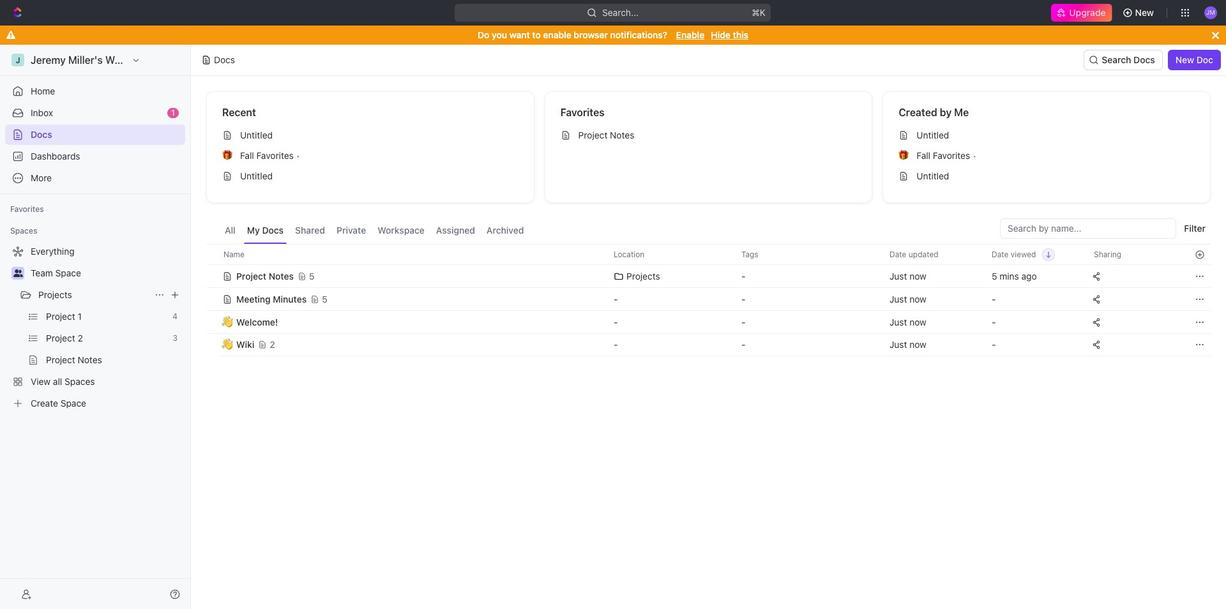 Task type: locate. For each thing, give the bounding box(es) containing it.
3 row from the top
[[206, 287, 1211, 312]]

0 horizontal spatial 1
[[78, 311, 82, 322]]

0 horizontal spatial new
[[1136, 7, 1155, 18]]

0 vertical spatial space
[[55, 268, 81, 279]]

1 horizontal spatial project notes link
[[556, 125, 862, 146]]

inbox
[[31, 107, 53, 118]]

untitled
[[240, 130, 273, 141], [917, 130, 950, 141], [240, 171, 273, 181], [917, 171, 950, 181]]

notes
[[610, 130, 635, 141], [269, 271, 294, 281], [78, 355, 102, 365]]

1 just now from the top
[[890, 271, 927, 281]]

favorites inside button
[[10, 204, 44, 214]]

recent
[[222, 107, 256, 118]]

fall
[[240, 150, 254, 161], [917, 150, 931, 161]]

2 • from the left
[[973, 150, 977, 161]]

table
[[206, 244, 1211, 358]]

1 horizontal spatial spaces
[[65, 376, 95, 387]]

date
[[890, 250, 907, 259], [992, 250, 1009, 259]]

to
[[532, 29, 541, 40]]

0 horizontal spatial date
[[890, 250, 907, 259]]

fall favorites • down recent
[[240, 150, 300, 161]]

just for wiki
[[890, 339, 908, 350]]

tree containing everything
[[5, 242, 185, 414]]

project 2 link
[[46, 328, 168, 349]]

1 fall favorites • from the left
[[240, 150, 300, 161]]

team space
[[31, 268, 81, 279]]

project
[[579, 130, 608, 141], [236, 271, 267, 281], [46, 311, 75, 322], [46, 333, 75, 344], [46, 355, 75, 365]]

workspace
[[105, 54, 158, 66], [378, 225, 425, 236]]

1 vertical spatial new
[[1176, 54, 1195, 65]]

everything link
[[5, 242, 183, 262]]

1 just from the top
[[890, 271, 908, 281]]

1 vertical spatial project notes
[[236, 271, 294, 281]]

1 horizontal spatial 1
[[171, 108, 175, 118]]

table containing project notes
[[206, 244, 1211, 358]]

2 just from the top
[[890, 294, 908, 304]]

date viewed
[[992, 250, 1037, 259]]

spaces down favorites button
[[10, 226, 37, 236]]

jm button
[[1201, 3, 1222, 23]]

2 now from the top
[[910, 294, 927, 304]]

upgrade link
[[1052, 4, 1113, 22]]

space down view all spaces
[[61, 398, 86, 409]]

1 horizontal spatial 5
[[322, 294, 328, 304]]

date left updated
[[890, 250, 907, 259]]

1 vertical spatial projects
[[38, 289, 72, 300]]

1 horizontal spatial •
[[973, 150, 977, 161]]

do
[[478, 29, 490, 40]]

docs right the my
[[262, 225, 284, 236]]

1 now from the top
[[910, 271, 927, 281]]

hide
[[711, 29, 731, 40]]

0 vertical spatial project notes link
[[556, 125, 862, 146]]

0 horizontal spatial 5
[[309, 271, 315, 281]]

🎁 for recent
[[222, 151, 233, 160]]

2 horizontal spatial notes
[[610, 130, 635, 141]]

view all spaces link
[[5, 372, 183, 392]]

0 horizontal spatial project notes
[[46, 355, 102, 365]]

• for recent
[[296, 150, 300, 161]]

sidebar navigation
[[0, 45, 194, 610]]

0 horizontal spatial workspace
[[105, 54, 158, 66]]

1 horizontal spatial 2
[[270, 339, 275, 350]]

project 2
[[46, 333, 83, 344]]

1 horizontal spatial workspace
[[378, 225, 425, 236]]

view all spaces
[[31, 376, 95, 387]]

search docs
[[1102, 54, 1156, 65]]

filter button
[[1180, 219, 1211, 239]]

space
[[55, 268, 81, 279], [61, 398, 86, 409]]

1 vertical spatial workspace
[[378, 225, 425, 236]]

2 row from the top
[[206, 264, 1211, 289]]

you
[[492, 29, 507, 40]]

2 date from the left
[[992, 250, 1009, 259]]

project 1
[[46, 311, 82, 322]]

spaces inside tree
[[65, 376, 95, 387]]

0 horizontal spatial fall favorites •
[[240, 150, 300, 161]]

spaces right the all
[[65, 376, 95, 387]]

1 horizontal spatial projects
[[627, 271, 661, 281]]

5 left mins
[[992, 271, 998, 281]]

space for team space
[[55, 268, 81, 279]]

-
[[742, 271, 746, 281], [614, 294, 618, 304], [742, 294, 746, 304], [992, 294, 996, 304], [614, 317, 618, 327], [742, 317, 746, 327], [992, 317, 996, 327], [614, 339, 618, 350], [742, 339, 746, 350], [992, 339, 996, 350]]

0 horizontal spatial projects
[[38, 289, 72, 300]]

new for new doc
[[1176, 54, 1195, 65]]

project notes link
[[556, 125, 862, 146], [46, 350, 183, 371]]

new inside new button
[[1136, 7, 1155, 18]]

welcome!
[[236, 317, 278, 327]]

2
[[78, 333, 83, 344], [270, 339, 275, 350]]

0 horizontal spatial 🎁
[[222, 151, 233, 160]]

workspace inside sidebar navigation
[[105, 54, 158, 66]]

home link
[[5, 81, 185, 102]]

0 vertical spatial 1
[[171, 108, 175, 118]]

1 🎁 from the left
[[222, 151, 233, 160]]

now for wiki
[[910, 339, 927, 350]]

fall down recent
[[240, 150, 254, 161]]

tab list
[[222, 219, 527, 244]]

row
[[206, 244, 1211, 265], [206, 264, 1211, 289], [206, 287, 1211, 312], [206, 311, 1211, 334], [206, 332, 1211, 358]]

2 🎁 from the left
[[899, 151, 909, 160]]

1 horizontal spatial date
[[992, 250, 1009, 259]]

1 horizontal spatial notes
[[269, 271, 294, 281]]

row containing meeting minutes
[[206, 287, 1211, 312]]

🎁 for created by me
[[899, 151, 909, 160]]

0 horizontal spatial notes
[[78, 355, 102, 365]]

untitled link
[[217, 125, 524, 146], [894, 125, 1201, 146], [217, 166, 524, 187], [894, 166, 1201, 187]]

2 vertical spatial notes
[[78, 355, 102, 365]]

0 vertical spatial projects
[[627, 271, 661, 281]]

5 right minutes at left
[[322, 294, 328, 304]]

1 vertical spatial space
[[61, 398, 86, 409]]

projects down location
[[627, 271, 661, 281]]

5 row from the top
[[206, 332, 1211, 358]]

favorites
[[561, 107, 605, 118], [257, 150, 294, 161], [933, 150, 971, 161], [10, 204, 44, 214]]

0 horizontal spatial spaces
[[10, 226, 37, 236]]

1 horizontal spatial fall
[[917, 150, 931, 161]]

projects inside projects link
[[38, 289, 72, 300]]

ago
[[1022, 271, 1037, 281]]

1 fall from the left
[[240, 150, 254, 161]]

home
[[31, 86, 55, 96]]

4 now from the top
[[910, 339, 927, 350]]

🎁 down created
[[899, 151, 909, 160]]

archived
[[487, 225, 524, 236]]

just now
[[890, 271, 927, 281], [890, 294, 927, 304], [890, 317, 927, 327], [890, 339, 927, 350]]

1 horizontal spatial project notes
[[236, 271, 294, 281]]

now
[[910, 271, 927, 281], [910, 294, 927, 304], [910, 317, 927, 327], [910, 339, 927, 350]]

1 horizontal spatial new
[[1176, 54, 1195, 65]]

🎁 down recent
[[222, 151, 233, 160]]

1 horizontal spatial fall favorites •
[[917, 150, 977, 161]]

notifications?
[[611, 29, 668, 40]]

row containing wiki
[[206, 332, 1211, 358]]

date inside 'button'
[[992, 250, 1009, 259]]

now for project notes
[[910, 271, 927, 281]]

4 row from the top
[[206, 311, 1211, 334]]

date for date viewed
[[992, 250, 1009, 259]]

docs
[[214, 54, 235, 65], [1134, 54, 1156, 65], [31, 129, 52, 140], [262, 225, 284, 236]]

4 just now from the top
[[890, 339, 927, 350]]

1 vertical spatial spaces
[[65, 376, 95, 387]]

more
[[31, 173, 52, 183]]

3 just now from the top
[[890, 317, 927, 327]]

2 vertical spatial project notes
[[46, 355, 102, 365]]

1 vertical spatial notes
[[269, 271, 294, 281]]

0 vertical spatial workspace
[[105, 54, 158, 66]]

new left doc
[[1176, 54, 1195, 65]]

name
[[224, 250, 245, 259]]

5
[[309, 271, 315, 281], [992, 271, 998, 281], [322, 294, 328, 304]]

notes inside row
[[269, 271, 294, 281]]

dashboards
[[31, 151, 80, 162]]

1
[[171, 108, 175, 118], [78, 311, 82, 322]]

fall favorites • down by in the top of the page
[[917, 150, 977, 161]]

projects down team space
[[38, 289, 72, 300]]

1 vertical spatial 1
[[78, 311, 82, 322]]

0 vertical spatial new
[[1136, 7, 1155, 18]]

my docs
[[247, 225, 284, 236]]

4 just from the top
[[890, 339, 908, 350]]

just now for meeting minutes
[[890, 294, 927, 304]]

1 row from the top
[[206, 244, 1211, 265]]

miller's
[[68, 54, 103, 66]]

0 horizontal spatial •
[[296, 150, 300, 161]]

enable
[[543, 29, 572, 40]]

just
[[890, 271, 908, 281], [890, 294, 908, 304], [890, 317, 908, 327], [890, 339, 908, 350]]

row containing project notes
[[206, 264, 1211, 289]]

2 down project 1
[[78, 333, 83, 344]]

5 down shared button
[[309, 271, 315, 281]]

2 horizontal spatial 5
[[992, 271, 998, 281]]

mins
[[1000, 271, 1020, 281]]

1 horizontal spatial 🎁
[[899, 151, 909, 160]]

tree
[[5, 242, 185, 414]]

2 right wiki
[[270, 339, 275, 350]]

just for meeting minutes
[[890, 294, 908, 304]]

project notes inside sidebar navigation
[[46, 355, 102, 365]]

docs down inbox
[[31, 129, 52, 140]]

workspace right private
[[378, 225, 425, 236]]

1 vertical spatial project notes link
[[46, 350, 183, 371]]

just for project notes
[[890, 271, 908, 281]]

workspace inside button
[[378, 225, 425, 236]]

date left viewed
[[992, 250, 1009, 259]]

new inside new doc button
[[1176, 54, 1195, 65]]

new
[[1136, 7, 1155, 18], [1176, 54, 1195, 65]]

0 horizontal spatial 2
[[78, 333, 83, 344]]

0 vertical spatial spaces
[[10, 226, 37, 236]]

2 horizontal spatial project notes
[[579, 130, 635, 141]]

workspace right miller's on the left top of the page
[[105, 54, 158, 66]]

want
[[510, 29, 530, 40]]

•
[[296, 150, 300, 161], [973, 150, 977, 161]]

date viewed button
[[985, 245, 1056, 265]]

1 date from the left
[[890, 250, 907, 259]]

jeremy miller's workspace, , element
[[12, 54, 24, 66]]

2 inside row
[[270, 339, 275, 350]]

new up search docs
[[1136, 7, 1155, 18]]

2 just now from the top
[[890, 294, 927, 304]]

docs inside tab list
[[262, 225, 284, 236]]

location
[[614, 250, 645, 259]]

5 for 5 mins ago
[[309, 271, 315, 281]]

sharing
[[1094, 250, 1122, 259]]

fall down created
[[917, 150, 931, 161]]

fall favorites •
[[240, 150, 300, 161], [917, 150, 977, 161]]

2 fall from the left
[[917, 150, 931, 161]]

1 • from the left
[[296, 150, 300, 161]]

0 horizontal spatial fall
[[240, 150, 254, 161]]

date inside button
[[890, 250, 907, 259]]

5 mins ago
[[992, 271, 1037, 281]]

2 fall favorites • from the left
[[917, 150, 977, 161]]

space right team
[[55, 268, 81, 279]]



Task type: describe. For each thing, give the bounding box(es) containing it.
0 vertical spatial notes
[[610, 130, 635, 141]]

created
[[899, 107, 938, 118]]

docs inside sidebar navigation
[[31, 129, 52, 140]]

upgrade
[[1070, 7, 1106, 18]]

3 just from the top
[[890, 317, 908, 327]]

date for date updated
[[890, 250, 907, 259]]

doc
[[1197, 54, 1214, 65]]

project for the project 1 link
[[46, 311, 75, 322]]

new button
[[1118, 3, 1162, 23]]

new for new
[[1136, 7, 1155, 18]]

new doc button
[[1168, 50, 1222, 70]]

project 1 link
[[46, 307, 168, 327]]

tree inside sidebar navigation
[[5, 242, 185, 414]]

meeting minutes
[[236, 294, 307, 304]]

j
[[16, 55, 20, 65]]

jm
[[1207, 8, 1216, 16]]

me
[[955, 107, 969, 118]]

do you want to enable browser notifications? enable hide this
[[478, 29, 749, 40]]

new doc
[[1176, 54, 1214, 65]]

browser
[[574, 29, 608, 40]]

docs right search
[[1134, 54, 1156, 65]]

fall for created by me
[[917, 150, 931, 161]]

tags
[[742, 250, 759, 259]]

workspace button
[[375, 219, 428, 244]]

create
[[31, 398, 58, 409]]

everything
[[31, 246, 75, 257]]

all button
[[222, 219, 239, 244]]

assigned
[[436, 225, 475, 236]]

fall for recent
[[240, 150, 254, 161]]

row containing welcome!
[[206, 311, 1211, 334]]

4
[[173, 312, 178, 321]]

search...
[[603, 7, 639, 18]]

team
[[31, 268, 53, 279]]

minutes
[[273, 294, 307, 304]]

shared
[[295, 225, 325, 236]]

all
[[53, 376, 62, 387]]

create space
[[31, 398, 86, 409]]

favorites button
[[5, 202, 49, 217]]

0 vertical spatial project notes
[[579, 130, 635, 141]]

assigned button
[[433, 219, 479, 244]]

space for create space
[[61, 398, 86, 409]]

created by me
[[899, 107, 969, 118]]

project for project 2 link
[[46, 333, 75, 344]]

viewed
[[1011, 250, 1037, 259]]

project for leftmost project notes link
[[46, 355, 75, 365]]

docs up recent
[[214, 54, 235, 65]]

my docs button
[[244, 219, 287, 244]]

enable
[[676, 29, 705, 40]]

row containing name
[[206, 244, 1211, 265]]

private
[[337, 225, 366, 236]]

now for meeting minutes
[[910, 294, 927, 304]]

notes inside tree
[[78, 355, 102, 365]]

just now for project notes
[[890, 271, 927, 281]]

view
[[31, 376, 51, 387]]

create space link
[[5, 394, 183, 414]]

3
[[173, 334, 178, 343]]

• for created by me
[[973, 150, 977, 161]]

project inside row
[[236, 271, 267, 281]]

team space link
[[31, 263, 183, 284]]

projects link
[[38, 285, 150, 305]]

archived button
[[484, 219, 527, 244]]

1 inside tree
[[78, 311, 82, 322]]

docs link
[[5, 125, 185, 145]]

wiki
[[236, 339, 255, 350]]

tab list containing all
[[222, 219, 527, 244]]

projects inside row
[[627, 271, 661, 281]]

0 horizontal spatial project notes link
[[46, 350, 183, 371]]

my
[[247, 225, 260, 236]]

5 for -
[[322, 294, 328, 304]]

2 inside tree
[[78, 333, 83, 344]]

shared button
[[292, 219, 328, 244]]

⌘k
[[752, 7, 766, 18]]

3 now from the top
[[910, 317, 927, 327]]

filter button
[[1180, 219, 1211, 239]]

welcome! button
[[222, 311, 599, 334]]

dashboards link
[[5, 146, 185, 167]]

all
[[225, 225, 236, 236]]

search docs button
[[1084, 50, 1163, 70]]

date updated
[[890, 250, 939, 259]]

date updated button
[[882, 245, 947, 265]]

jeremy
[[31, 54, 66, 66]]

user group image
[[13, 270, 23, 277]]

by
[[940, 107, 952, 118]]

jeremy miller's workspace
[[31, 54, 158, 66]]

this
[[733, 29, 749, 40]]

fall favorites • for created by me
[[917, 150, 977, 161]]

updated
[[909, 250, 939, 259]]

more button
[[5, 168, 185, 188]]

filter
[[1185, 223, 1206, 234]]

private button
[[334, 219, 369, 244]]

search
[[1102, 54, 1132, 65]]

fall favorites • for recent
[[240, 150, 300, 161]]

just now for wiki
[[890, 339, 927, 350]]

meeting
[[236, 294, 271, 304]]

Search by name... text field
[[1008, 219, 1169, 238]]



Task type: vqa. For each thing, say whether or not it's contained in the screenshot.
1 in the 'link'
yes



